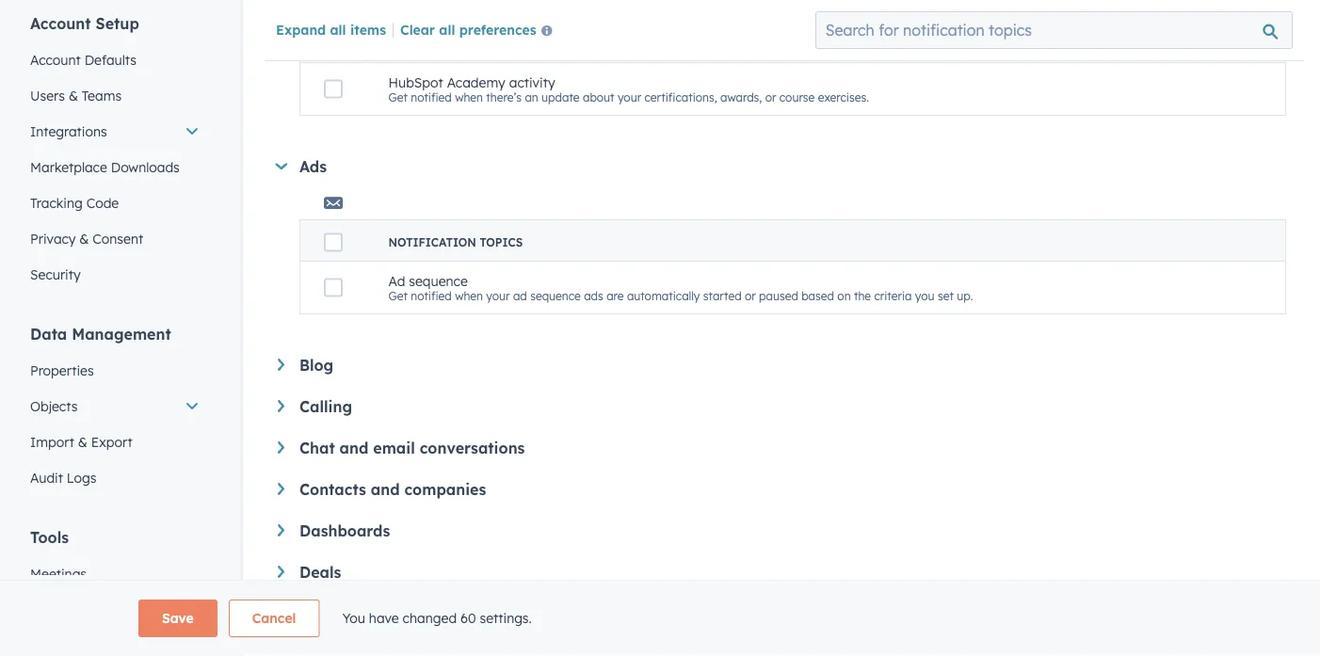 Task type: vqa. For each thing, say whether or not it's contained in the screenshot.
the bottom or
yes



Task type: locate. For each thing, give the bounding box(es) containing it.
caret image left contacts
[[278, 483, 285, 495]]

2 vertical spatial caret image
[[278, 566, 285, 578]]

topics for academy
[[480, 37, 523, 51]]

notification topics
[[389, 37, 523, 51], [389, 236, 523, 250]]

caret image for blog
[[278, 359, 285, 371]]

notification topics for sequence
[[389, 236, 523, 250]]

all right clear
[[439, 21, 455, 37]]

get
[[389, 90, 408, 104], [389, 289, 408, 303]]

or right started
[[745, 289, 756, 303]]

users & teams link
[[19, 78, 211, 114]]

get inside hubspot academy activity get notified when there's an update about your certifications, awards, or course exercises.
[[389, 90, 408, 104]]

1 vertical spatial or
[[745, 289, 756, 303]]

0 vertical spatial caret image
[[278, 359, 285, 371]]

&
[[69, 88, 78, 104], [79, 231, 89, 247], [78, 434, 87, 451]]

or
[[766, 90, 777, 104], [745, 289, 756, 303]]

audit logs
[[30, 470, 96, 487]]

1 vertical spatial when
[[455, 289, 483, 303]]

3 caret image from the top
[[278, 566, 285, 578]]

2 topics from the top
[[480, 236, 523, 250]]

and right the chat
[[340, 439, 369, 458]]

dashboards
[[300, 522, 390, 541]]

1 all from the left
[[330, 21, 346, 37]]

1 notification from the top
[[389, 37, 477, 51]]

caret image for chat and email conversations
[[278, 442, 285, 454]]

0 horizontal spatial all
[[330, 21, 346, 37]]

contacts and companies button
[[278, 480, 1287, 499]]

1 vertical spatial account
[[30, 52, 81, 68]]

account
[[30, 14, 91, 33], [30, 52, 81, 68]]

or inside hubspot academy activity get notified when there's an update about your certifications, awards, or course exercises.
[[766, 90, 777, 104]]

account setup element
[[19, 13, 211, 293]]

caret image left calling
[[278, 400, 285, 412]]

ads button
[[275, 157, 1287, 176]]

account up users
[[30, 52, 81, 68]]

0 horizontal spatial and
[[340, 439, 369, 458]]

account inside account defaults link
[[30, 52, 81, 68]]

0 vertical spatial notified
[[411, 90, 452, 104]]

topics up ad
[[480, 236, 523, 250]]

caret image inside deals dropdown button
[[278, 566, 285, 578]]

notification
[[389, 37, 477, 51], [389, 236, 477, 250]]

caret image left the chat
[[278, 442, 285, 454]]

when left there's
[[455, 90, 483, 104]]

1 vertical spatial your
[[486, 289, 510, 303]]

account up account defaults
[[30, 14, 91, 33]]

0 vertical spatial account
[[30, 14, 91, 33]]

notification topics up "academy"
[[389, 37, 523, 51]]

when left ad
[[455, 289, 483, 303]]

2 notification topics from the top
[[389, 236, 523, 250]]

1 topics from the top
[[480, 37, 523, 51]]

caret image inside contacts and companies dropdown button
[[278, 483, 285, 495]]

on
[[838, 289, 851, 303]]

import & export link
[[19, 425, 211, 461]]

1 when from the top
[[455, 90, 483, 104]]

and for chat
[[340, 439, 369, 458]]

2 all from the left
[[439, 21, 455, 37]]

all for expand
[[330, 21, 346, 37]]

blog button
[[278, 356, 1287, 375]]

save
[[162, 611, 194, 627]]

caret image inside calling dropdown button
[[278, 400, 285, 412]]

0 vertical spatial notification topics
[[389, 37, 523, 51]]

and for contacts
[[371, 480, 400, 499]]

integrations button
[[19, 114, 211, 150]]

topics up "academy"
[[480, 37, 523, 51]]

caret image inside dashboards 'dropdown button'
[[278, 525, 285, 537]]

there's
[[486, 90, 522, 104]]

notification topics for academy
[[389, 37, 523, 51]]

1 account from the top
[[30, 14, 91, 33]]

caret image
[[278, 359, 285, 371], [278, 400, 285, 412], [278, 566, 285, 578]]

you
[[916, 289, 935, 303]]

account for account setup
[[30, 14, 91, 33]]

caret image inside blog dropdown button
[[278, 359, 285, 371]]

1 vertical spatial &
[[79, 231, 89, 247]]

1 get from the top
[[389, 90, 408, 104]]

chat
[[300, 439, 335, 458]]

1 horizontal spatial your
[[618, 90, 642, 104]]

have
[[369, 611, 399, 627]]

caret image for dashboards
[[278, 525, 285, 537]]

2 get from the top
[[389, 289, 408, 303]]

sequence
[[409, 273, 468, 289], [531, 289, 581, 303]]

data
[[30, 325, 67, 344]]

notified right ad
[[411, 289, 452, 303]]

0 vertical spatial get
[[389, 90, 408, 104]]

2 vertical spatial &
[[78, 434, 87, 451]]

& left export
[[78, 434, 87, 451]]

0 vertical spatial or
[[766, 90, 777, 104]]

caret image left ads
[[275, 163, 288, 170]]

1 notification topics from the top
[[389, 37, 523, 51]]

your
[[618, 90, 642, 104], [486, 289, 510, 303]]

2 notified from the top
[[411, 289, 452, 303]]

topics
[[480, 37, 523, 51], [480, 236, 523, 250]]

1 vertical spatial get
[[389, 289, 408, 303]]

1 vertical spatial notified
[[411, 289, 452, 303]]

your inside hubspot academy activity get notified when there's an update about your certifications, awards, or course exercises.
[[618, 90, 642, 104]]

1 horizontal spatial and
[[371, 480, 400, 499]]

get inside ad sequence get notified when your ad sequence ads are automatically started or paused based on the criteria you set up.
[[389, 289, 408, 303]]

1 horizontal spatial all
[[439, 21, 455, 37]]

0 vertical spatial when
[[455, 90, 483, 104]]

you
[[342, 611, 366, 627]]

properties link
[[19, 353, 211, 389]]

are
[[607, 289, 624, 303]]

all
[[330, 21, 346, 37], [439, 21, 455, 37]]

hubspot
[[389, 74, 444, 90]]

certifications,
[[645, 90, 718, 104]]

all left items
[[330, 21, 346, 37]]

1 horizontal spatial or
[[766, 90, 777, 104]]

contacts and companies
[[300, 480, 486, 499]]

automatically
[[627, 289, 700, 303]]

0 horizontal spatial your
[[486, 289, 510, 303]]

clear all preferences
[[400, 21, 537, 37]]

caret image inside ads dropdown button
[[275, 163, 288, 170]]

awards,
[[721, 90, 762, 104]]

& right users
[[69, 88, 78, 104]]

1 vertical spatial caret image
[[278, 400, 285, 412]]

2 account from the top
[[30, 52, 81, 68]]

caret image for ads
[[275, 163, 288, 170]]

account for account defaults
[[30, 52, 81, 68]]

60
[[461, 611, 476, 627]]

all inside button
[[439, 21, 455, 37]]

1 caret image from the top
[[278, 359, 285, 371]]

1 vertical spatial notification topics
[[389, 236, 523, 250]]

your left ad
[[486, 289, 510, 303]]

2 notification from the top
[[389, 236, 477, 250]]

1 notified from the top
[[411, 90, 452, 104]]

expand all items
[[276, 21, 386, 37]]

or left 'course'
[[766, 90, 777, 104]]

caret image left blog
[[278, 359, 285, 371]]

1 vertical spatial notification
[[389, 236, 477, 250]]

notification topics up ad
[[389, 236, 523, 250]]

caret image
[[275, 163, 288, 170], [278, 442, 285, 454], [278, 483, 285, 495], [278, 525, 285, 537]]

when inside hubspot academy activity get notified when there's an update about your certifications, awards, or course exercises.
[[455, 90, 483, 104]]

notified down clear
[[411, 90, 452, 104]]

& right 'privacy'
[[79, 231, 89, 247]]

caret image left dashboards at the left of the page
[[278, 525, 285, 537]]

and
[[340, 439, 369, 458], [371, 480, 400, 499]]

security link
[[19, 257, 211, 293]]

ads
[[300, 157, 327, 176]]

import
[[30, 434, 74, 451]]

chat and email conversations button
[[278, 439, 1287, 458]]

0 vertical spatial notification
[[389, 37, 477, 51]]

notification up ad
[[389, 236, 477, 250]]

0 vertical spatial your
[[618, 90, 642, 104]]

0 vertical spatial and
[[340, 439, 369, 458]]

1 vertical spatial topics
[[480, 236, 523, 250]]

& inside data management element
[[78, 434, 87, 451]]

downloads
[[111, 159, 180, 176]]

management
[[72, 325, 171, 344]]

hubspot academy activity get notified when there's an update about your certifications, awards, or course exercises.
[[389, 74, 869, 104]]

notification up "hubspot"
[[389, 37, 477, 51]]

2 caret image from the top
[[278, 400, 285, 412]]

when
[[455, 90, 483, 104], [455, 289, 483, 303]]

0 horizontal spatial or
[[745, 289, 756, 303]]

audit logs link
[[19, 461, 211, 497]]

deals button
[[278, 563, 1287, 582]]

notified inside hubspot academy activity get notified when there's an update about your certifications, awards, or course exercises.
[[411, 90, 452, 104]]

companies
[[405, 480, 486, 499]]

cancel
[[252, 611, 296, 627]]

settings.
[[480, 611, 532, 627]]

0 vertical spatial topics
[[480, 37, 523, 51]]

course
[[780, 90, 815, 104]]

0 vertical spatial &
[[69, 88, 78, 104]]

ad
[[513, 289, 527, 303]]

caret image left deals
[[278, 566, 285, 578]]

1 vertical spatial and
[[371, 480, 400, 499]]

& for consent
[[79, 231, 89, 247]]

2 when from the top
[[455, 289, 483, 303]]

and down email at the left of page
[[371, 480, 400, 499]]

your right about
[[618, 90, 642, 104]]

caret image inside the chat and email conversations dropdown button
[[278, 442, 285, 454]]



Task type: describe. For each thing, give the bounding box(es) containing it.
marketplace
[[30, 159, 107, 176]]

notification for academy
[[389, 37, 477, 51]]

caret image for calling
[[278, 400, 285, 412]]

paused
[[759, 289, 799, 303]]

account defaults
[[30, 52, 137, 68]]

marketplace downloads
[[30, 159, 180, 176]]

email
[[373, 439, 415, 458]]

criteria
[[875, 289, 912, 303]]

tracking code
[[30, 195, 119, 212]]

tracking
[[30, 195, 83, 212]]

blog
[[300, 356, 334, 375]]

1 horizontal spatial sequence
[[531, 289, 581, 303]]

chat and email conversations
[[300, 439, 525, 458]]

marketplace downloads link
[[19, 150, 211, 186]]

preferences
[[459, 21, 537, 37]]

& for teams
[[69, 88, 78, 104]]

objects button
[[19, 389, 211, 425]]

academy
[[447, 74, 506, 90]]

users & teams
[[30, 88, 122, 104]]

all for clear
[[439, 21, 455, 37]]

meetings
[[30, 566, 87, 583]]

exercises.
[[818, 90, 869, 104]]

your inside ad sequence get notified when your ad sequence ads are automatically started or paused based on the criteria you set up.
[[486, 289, 510, 303]]

calling
[[300, 398, 352, 416]]

started
[[704, 289, 742, 303]]

clear
[[400, 21, 435, 37]]

defaults
[[84, 52, 137, 68]]

& for export
[[78, 434, 87, 451]]

objects
[[30, 399, 78, 415]]

users
[[30, 88, 65, 104]]

data management element
[[19, 324, 211, 497]]

properties
[[30, 363, 94, 379]]

deals
[[300, 563, 341, 582]]

privacy & consent link
[[19, 221, 211, 257]]

import & export
[[30, 434, 132, 451]]

tools element
[[19, 528, 211, 657]]

caret image for contacts and companies
[[278, 483, 285, 495]]

0 horizontal spatial sequence
[[409, 273, 468, 289]]

security
[[30, 267, 81, 283]]

clear all preferences button
[[400, 20, 560, 42]]

data management
[[30, 325, 171, 344]]

ad
[[389, 273, 405, 289]]

notification for sequence
[[389, 236, 477, 250]]

integrations
[[30, 123, 107, 140]]

audit
[[30, 470, 63, 487]]

Search for notification topics search field
[[816, 11, 1294, 49]]

meetings link
[[19, 557, 211, 593]]

when inside ad sequence get notified when your ad sequence ads are automatically started or paused based on the criteria you set up.
[[455, 289, 483, 303]]

save button
[[138, 600, 217, 638]]

ad sequence get notified when your ad sequence ads are automatically started or paused based on the criteria you set up.
[[389, 273, 974, 303]]

tools
[[30, 529, 69, 547]]

or inside ad sequence get notified when your ad sequence ads are automatically started or paused based on the criteria you set up.
[[745, 289, 756, 303]]

conversations
[[420, 439, 525, 458]]

expand
[[276, 21, 326, 37]]

logs
[[67, 470, 96, 487]]

activity
[[509, 74, 555, 90]]

update
[[542, 90, 580, 104]]

account setup
[[30, 14, 139, 33]]

dashboards button
[[278, 522, 1287, 541]]

account defaults link
[[19, 42, 211, 78]]

expand all items button
[[276, 21, 386, 37]]

privacy & consent
[[30, 231, 143, 247]]

privacy
[[30, 231, 76, 247]]

about
[[583, 90, 615, 104]]

calling button
[[278, 398, 1287, 416]]

an
[[525, 90, 539, 104]]

the
[[854, 289, 872, 303]]

teams
[[82, 88, 122, 104]]

caret image for deals
[[278, 566, 285, 578]]

changed
[[403, 611, 457, 627]]

ads
[[584, 289, 604, 303]]

set
[[938, 289, 954, 303]]

up.
[[957, 289, 974, 303]]

items
[[350, 21, 386, 37]]

you have changed 60 settings.
[[342, 611, 532, 627]]

consent
[[93, 231, 143, 247]]

based
[[802, 289, 835, 303]]

contacts
[[300, 480, 366, 499]]

setup
[[96, 14, 139, 33]]

export
[[91, 434, 132, 451]]

topics for sequence
[[480, 236, 523, 250]]

tracking code link
[[19, 186, 211, 221]]

notified inside ad sequence get notified when your ad sequence ads are automatically started or paused based on the criteria you set up.
[[411, 289, 452, 303]]



